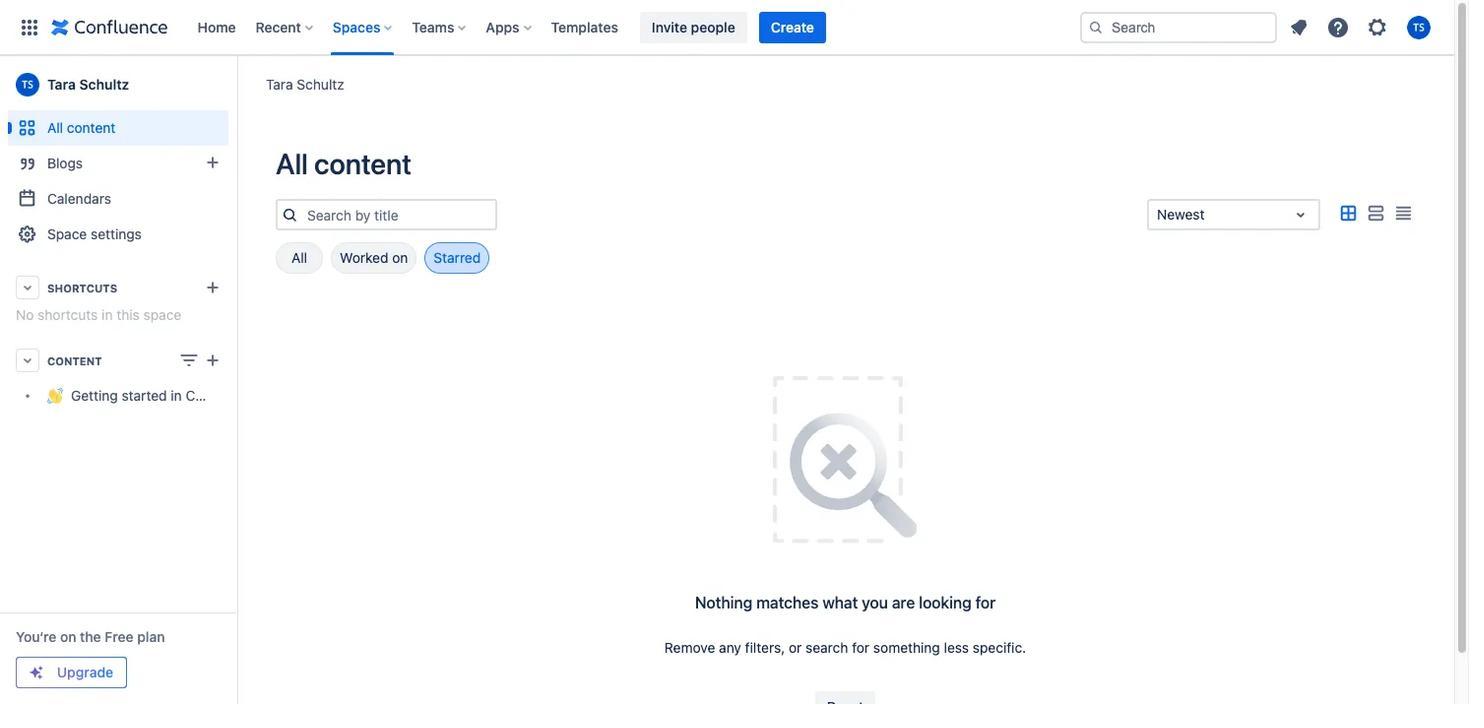 Task type: describe. For each thing, give the bounding box(es) containing it.
looking
[[919, 594, 972, 612]]

help icon image
[[1327, 15, 1350, 39]]

1 horizontal spatial tara schultz link
[[266, 74, 344, 94]]

0 horizontal spatial tara schultz link
[[8, 65, 228, 104]]

this
[[116, 306, 140, 323]]

any
[[719, 639, 742, 656]]

calendars link
[[8, 181, 228, 217]]

the
[[80, 628, 101, 645]]

free
[[105, 628, 134, 645]]

worked on
[[340, 249, 408, 266]]

invite
[[652, 18, 687, 35]]

starred button
[[425, 242, 490, 274]]

all content inside "space" element
[[47, 119, 116, 136]]

add shortcut image
[[201, 276, 225, 299]]

blogs link
[[8, 146, 228, 181]]

you're
[[16, 628, 56, 645]]

space settings link
[[8, 217, 228, 252]]

1 horizontal spatial for
[[976, 594, 996, 612]]

list image
[[1364, 202, 1388, 225]]

all button
[[276, 242, 323, 274]]

recent
[[256, 18, 301, 35]]

invite people button
[[640, 11, 747, 43]]

1 horizontal spatial tara schultz
[[266, 75, 344, 92]]

filters,
[[745, 639, 785, 656]]

shortcuts
[[38, 306, 98, 323]]

people
[[691, 18, 735, 35]]

or
[[789, 639, 802, 656]]

matches
[[757, 594, 819, 612]]

banner containing home
[[0, 0, 1455, 55]]

in for shortcuts
[[102, 306, 113, 323]]

upgrade
[[57, 664, 113, 681]]

settings
[[91, 226, 142, 242]]

change view image
[[177, 349, 201, 372]]

you're on the free plan
[[16, 628, 165, 645]]

less
[[944, 639, 969, 656]]

remove any filters, or search for something less specific.
[[665, 639, 1026, 656]]

Search by title field
[[301, 201, 495, 228]]

cards image
[[1337, 202, 1360, 225]]

are
[[892, 594, 915, 612]]

getting started in confluence link
[[8, 378, 258, 414]]

you
[[862, 594, 888, 612]]

1 vertical spatial content
[[314, 147, 412, 180]]

global element
[[12, 0, 1076, 55]]

getting started in confluence
[[71, 388, 258, 404]]

plan
[[137, 628, 165, 645]]

something
[[874, 639, 940, 656]]

space settings
[[47, 226, 142, 242]]

blogs
[[47, 155, 83, 171]]

all inside "space" element
[[47, 119, 63, 136]]

calendars
[[47, 190, 111, 207]]

content
[[47, 354, 102, 367]]

recent button
[[250, 11, 321, 43]]

worked
[[340, 249, 388, 266]]

schultz inside "space" element
[[79, 76, 129, 93]]

worked on button
[[331, 242, 417, 274]]

compact list image
[[1392, 202, 1415, 225]]

started
[[122, 388, 167, 404]]

teams
[[412, 18, 454, 35]]



Task type: locate. For each thing, give the bounding box(es) containing it.
all inside button
[[291, 249, 307, 266]]

1 horizontal spatial on
[[392, 249, 408, 266]]

create link
[[759, 11, 826, 43]]

settings icon image
[[1366, 15, 1390, 39]]

all content link
[[8, 110, 228, 146]]

all right create a blog icon
[[276, 147, 308, 180]]

on for worked
[[392, 249, 408, 266]]

collapse sidebar image
[[215, 65, 258, 104]]

schultz down recent popup button
[[297, 75, 344, 92]]

1 horizontal spatial tara
[[266, 75, 293, 92]]

1 vertical spatial all content
[[276, 147, 412, 180]]

content button
[[8, 343, 228, 378]]

content
[[67, 119, 116, 136], [314, 147, 412, 180]]

remove
[[665, 639, 715, 656]]

on inside "space" element
[[60, 628, 76, 645]]

all
[[47, 119, 63, 136], [276, 147, 308, 180], [291, 249, 307, 266]]

content up blogs
[[67, 119, 116, 136]]

tara
[[266, 75, 293, 92], [47, 76, 76, 93]]

0 horizontal spatial tara
[[47, 76, 76, 93]]

on
[[392, 249, 408, 266], [60, 628, 76, 645]]

spaces
[[333, 18, 381, 35]]

no shortcuts in this space
[[16, 306, 181, 323]]

nothing matches what you are looking for
[[695, 594, 996, 612]]

getting
[[71, 388, 118, 404]]

1 vertical spatial in
[[171, 388, 182, 404]]

on left the
[[60, 628, 76, 645]]

space element
[[0, 55, 258, 704]]

spaces button
[[327, 11, 400, 43]]

in right started
[[171, 388, 182, 404]]

in left this
[[102, 306, 113, 323]]

schultz up all content link at the left of the page
[[79, 76, 129, 93]]

0 vertical spatial on
[[392, 249, 408, 266]]

for
[[976, 594, 996, 612], [852, 639, 870, 656]]

content inside "space" element
[[67, 119, 116, 136]]

0 vertical spatial content
[[67, 119, 116, 136]]

0 horizontal spatial in
[[102, 306, 113, 323]]

nothing
[[695, 594, 753, 612]]

templates
[[551, 18, 618, 35]]

2 vertical spatial all
[[291, 249, 307, 266]]

home link
[[192, 11, 242, 43]]

tara right collapse sidebar image
[[266, 75, 293, 92]]

confluence image
[[51, 15, 168, 39], [51, 15, 168, 39]]

confluence
[[186, 388, 258, 404]]

starred
[[434, 249, 481, 266]]

teams button
[[406, 11, 474, 43]]

in
[[102, 306, 113, 323], [171, 388, 182, 404]]

1 vertical spatial for
[[852, 639, 870, 656]]

tara schultz down recent popup button
[[266, 75, 344, 92]]

tara schultz
[[266, 75, 344, 92], [47, 76, 129, 93]]

0 horizontal spatial schultz
[[79, 76, 129, 93]]

all content up blogs
[[47, 119, 116, 136]]

0 horizontal spatial all content
[[47, 119, 116, 136]]

shortcuts button
[[8, 270, 228, 305]]

for right search
[[852, 639, 870, 656]]

in for started
[[171, 388, 182, 404]]

schultz
[[297, 75, 344, 92], [79, 76, 129, 93]]

create a blog image
[[201, 151, 225, 174]]

space
[[143, 306, 181, 323]]

all left worked
[[291, 249, 307, 266]]

specific.
[[973, 639, 1026, 656]]

apps
[[486, 18, 520, 35]]

what
[[823, 594, 858, 612]]

0 vertical spatial in
[[102, 306, 113, 323]]

tara inside "space" element
[[47, 76, 76, 93]]

search
[[806, 639, 848, 656]]

tara schultz up all content link at the left of the page
[[47, 76, 129, 93]]

tara schultz link down recent popup button
[[266, 74, 344, 94]]

1 horizontal spatial in
[[171, 388, 182, 404]]

notification icon image
[[1287, 15, 1311, 39]]

newest
[[1157, 206, 1205, 223]]

on inside worked on button
[[392, 249, 408, 266]]

1 vertical spatial all
[[276, 147, 308, 180]]

0 horizontal spatial tara schultz
[[47, 76, 129, 93]]

tara schultz link
[[8, 65, 228, 104], [266, 74, 344, 94]]

no
[[16, 306, 34, 323]]

tara schultz inside "space" element
[[47, 76, 129, 93]]

create a page image
[[201, 349, 225, 372]]

1 vertical spatial on
[[60, 628, 76, 645]]

on for you're
[[60, 628, 76, 645]]

Search field
[[1080, 11, 1277, 43]]

home
[[197, 18, 236, 35]]

shortcuts
[[47, 281, 117, 294]]

templates link
[[545, 11, 624, 43]]

0 vertical spatial all content
[[47, 119, 116, 136]]

on right worked
[[392, 249, 408, 266]]

your profile and preferences image
[[1407, 15, 1431, 39]]

all content
[[47, 119, 116, 136], [276, 147, 412, 180]]

None text field
[[1157, 205, 1161, 225]]

0 horizontal spatial for
[[852, 639, 870, 656]]

1 horizontal spatial content
[[314, 147, 412, 180]]

0 horizontal spatial on
[[60, 628, 76, 645]]

open image
[[1289, 203, 1313, 227]]

0 vertical spatial for
[[976, 594, 996, 612]]

apps button
[[480, 11, 539, 43]]

all content up search by title field
[[276, 147, 412, 180]]

0 vertical spatial all
[[47, 119, 63, 136]]

banner
[[0, 0, 1455, 55]]

all up blogs
[[47, 119, 63, 136]]

create
[[771, 18, 814, 35]]

tara schultz link up all content link at the left of the page
[[8, 65, 228, 104]]

tara up all content link at the left of the page
[[47, 76, 76, 93]]

1 horizontal spatial schultz
[[297, 75, 344, 92]]

for right looking at the bottom
[[976, 594, 996, 612]]

content up search by title field
[[314, 147, 412, 180]]

upgrade button
[[17, 658, 126, 687]]

search image
[[1088, 19, 1104, 35]]

space
[[47, 226, 87, 242]]

premium image
[[29, 665, 44, 681]]

invite people
[[652, 18, 735, 35]]

1 horizontal spatial all content
[[276, 147, 412, 180]]

0 horizontal spatial content
[[67, 119, 116, 136]]

appswitcher icon image
[[18, 15, 41, 39]]



Task type: vqa. For each thing, say whether or not it's contained in the screenshot.
"Help Icon" at the right of the page
yes



